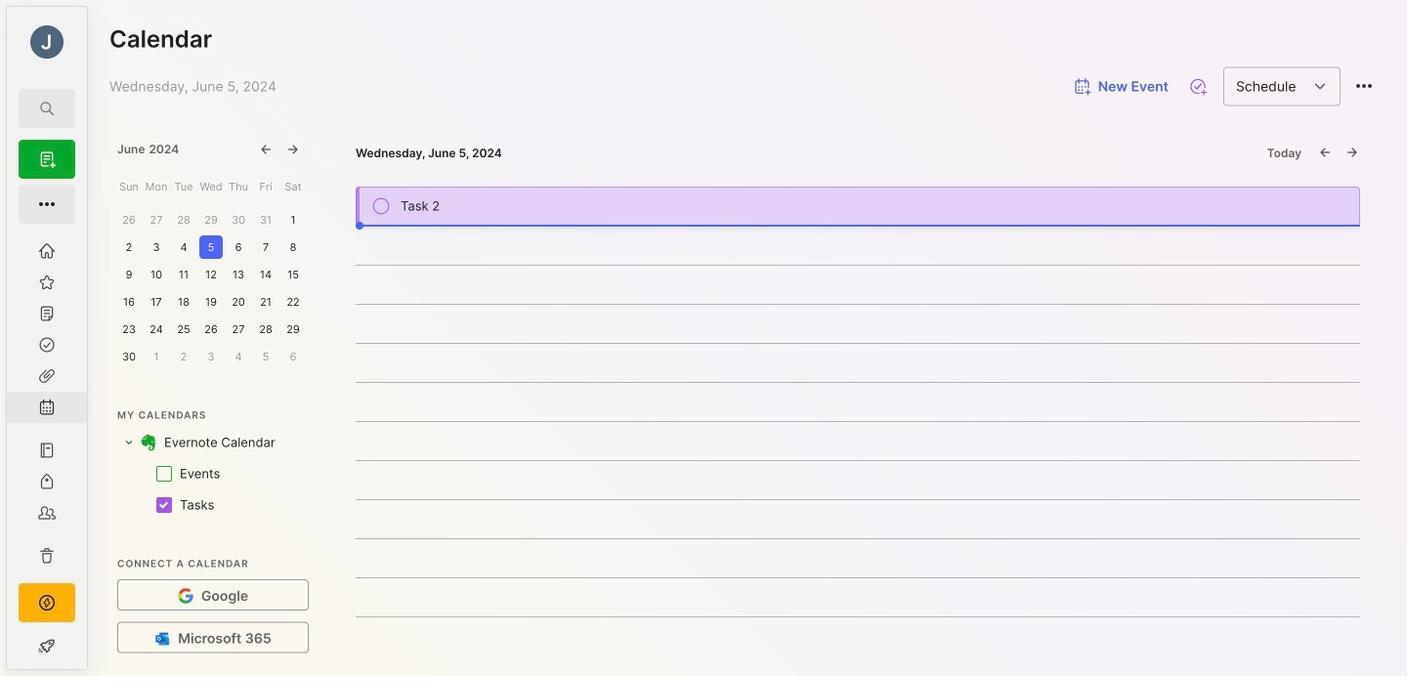 Task type: describe. For each thing, give the bounding box(es) containing it.
click to expand image
[[86, 640, 100, 664]]

upgrade image
[[35, 592, 59, 615]]

2 new note image from the top
[[35, 193, 59, 216]]

account image
[[30, 25, 64, 59]]

tree inside main element
[[7, 236, 87, 572]]

0 vertical spatial cell
[[164, 433, 279, 453]]

2 row from the top
[[117, 459, 305, 490]]

Help and Learning task checklist field
[[7, 631, 87, 662]]

cell for 3rd row from the top of the page
[[180, 496, 222, 515]]

1 new note image from the top
[[35, 148, 59, 171]]

4 row from the top
[[117, 521, 305, 552]]



Task type: locate. For each thing, give the bounding box(es) containing it.
2024 field
[[149, 142, 183, 157]]

None text field
[[1237, 78, 1307, 95]]

new note image up home icon
[[35, 193, 59, 216]]

row up select2155 option
[[117, 427, 305, 459]]

more actions image
[[1353, 74, 1377, 98]]

arrow image
[[123, 437, 135, 449]]

1 vertical spatial new note image
[[35, 193, 59, 216]]

edit search image
[[35, 97, 59, 120]]

None field
[[1224, 67, 1341, 106]]

cell
[[164, 433, 279, 453], [180, 464, 228, 484], [180, 496, 222, 515]]

new task image
[[1189, 77, 1208, 96]]

new note image
[[35, 148, 59, 171], [35, 193, 59, 216]]

row down select2156 option
[[117, 521, 305, 552]]

main element
[[0, 0, 94, 677]]

2 vertical spatial cell
[[180, 496, 222, 515]]

cell up select2155 option
[[164, 433, 279, 453]]

tree
[[7, 236, 87, 572]]

June field
[[117, 142, 149, 157]]

More actions field
[[1345, 66, 1384, 107]]

row up select2156 option
[[117, 459, 305, 490]]

Select2156 checkbox
[[156, 498, 172, 513]]

new note image down edit search icon
[[35, 148, 59, 171]]

home image
[[37, 241, 57, 261]]

cell for third row from the bottom of the page
[[180, 464, 228, 484]]

0 vertical spatial new note image
[[35, 148, 59, 171]]

Account field
[[7, 22, 87, 62]]

1 vertical spatial cell
[[180, 464, 228, 484]]

cell right select2155 option
[[180, 464, 228, 484]]

3 row from the top
[[117, 490, 305, 521]]

cell right select2156 option
[[180, 496, 222, 515]]

row
[[117, 427, 305, 459], [117, 459, 305, 490], [117, 490, 305, 521], [117, 521, 305, 552]]

None checkbox
[[401, 197, 1354, 215]]

Select2155 checkbox
[[156, 466, 172, 482]]

1 row from the top
[[117, 427, 305, 459]]

grid
[[117, 427, 305, 521]]

row down select2155 option
[[117, 490, 305, 521]]



Task type: vqa. For each thing, say whether or not it's contained in the screenshot.
tree
yes



